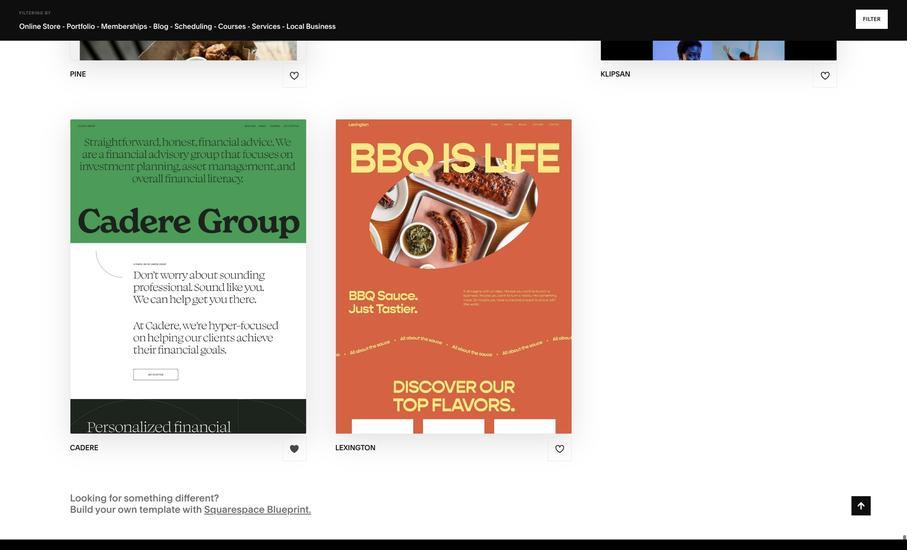 Task type: vqa. For each thing, say whether or not it's contained in the screenshot.
"NON-"
no



Task type: describe. For each thing, give the bounding box(es) containing it.
7 - from the left
[[282, 22, 285, 31]]

preview cadere
[[151, 277, 226, 287]]

filter
[[863, 16, 881, 22]]

portfolio
[[67, 22, 95, 31]]

squarespace
[[204, 504, 265, 515]]

template
[[139, 504, 181, 515]]

local
[[287, 22, 305, 31]]

own
[[118, 504, 137, 515]]

filtering by
[[19, 11, 51, 15]]

lexington image
[[336, 120, 572, 434]]

6 - from the left
[[248, 22, 250, 31]]

add lexington to your favorites list image
[[555, 444, 565, 454]]

filtering
[[19, 11, 44, 15]]

for
[[109, 492, 122, 504]]

back to top image
[[857, 501, 866, 511]]

blog
[[153, 22, 169, 31]]

scheduling
[[175, 22, 212, 31]]

pine image
[[70, 0, 306, 60]]

start with cadere button
[[140, 253, 237, 277]]

start for start with cadere
[[140, 259, 166, 270]]

different?
[[175, 492, 219, 504]]

add pine to your favorites list image
[[290, 71, 299, 80]]

filter button
[[856, 10, 888, 29]]

build
[[70, 504, 93, 515]]

services
[[252, 22, 281, 31]]

looking
[[70, 492, 107, 504]]

1 vertical spatial cadere
[[191, 277, 226, 287]]

preview
[[151, 277, 189, 287]]

2 vertical spatial cadere
[[70, 443, 98, 452]]

online
[[19, 22, 41, 31]]

online store - portfolio - memberships - blog - scheduling - courses - services - local business
[[19, 22, 336, 31]]

3 - from the left
[[149, 22, 152, 31]]

5 - from the left
[[214, 22, 217, 31]]

with for lexington
[[426, 259, 449, 270]]



Task type: locate. For each thing, give the bounding box(es) containing it.
start inside button
[[398, 259, 424, 270]]

1 - from the left
[[62, 22, 65, 31]]

lexington inside button
[[451, 259, 500, 270]]

courses
[[218, 22, 246, 31]]

0 vertical spatial cadere
[[193, 259, 228, 270]]

start inside 'button'
[[140, 259, 166, 270]]

with inside 'button'
[[168, 259, 190, 270]]

cadere
[[193, 259, 228, 270], [191, 277, 226, 287], [70, 443, 98, 452]]

-
[[62, 22, 65, 31], [97, 22, 99, 31], [149, 22, 152, 31], [170, 22, 173, 31], [214, 22, 217, 31], [248, 22, 250, 31], [282, 22, 285, 31]]

start for start with lexington
[[398, 259, 424, 270]]

cadere inside 'button'
[[193, 259, 228, 270]]

your
[[95, 504, 116, 515]]

add klipsan to your favorites list image
[[821, 71, 830, 80]]

0 horizontal spatial lexington
[[335, 443, 376, 452]]

with inside button
[[426, 259, 449, 270]]

cadere image
[[70, 120, 306, 434]]

1 vertical spatial lexington
[[335, 443, 376, 452]]

0 horizontal spatial start
[[140, 259, 166, 270]]

business
[[306, 22, 336, 31]]

- right blog
[[170, 22, 173, 31]]

preview cadere link
[[151, 270, 226, 294]]

- left blog
[[149, 22, 152, 31]]

start with cadere
[[140, 259, 228, 270]]

store
[[43, 22, 61, 31]]

1 horizontal spatial start
[[398, 259, 424, 270]]

something
[[124, 492, 173, 504]]

start
[[140, 259, 166, 270], [398, 259, 424, 270]]

- right store
[[62, 22, 65, 31]]

with inside looking for something different? build your own template with squarespace blueprint.
[[183, 504, 202, 515]]

squarespace blueprint. link
[[204, 504, 311, 515]]

lexington
[[451, 259, 500, 270], [335, 443, 376, 452]]

- right courses
[[248, 22, 250, 31]]

with
[[168, 259, 190, 270], [426, 259, 449, 270], [183, 504, 202, 515]]

2 - from the left
[[97, 22, 99, 31]]

- left local
[[282, 22, 285, 31]]

start with lexington button
[[398, 253, 510, 277]]

by
[[45, 11, 51, 15]]

blueprint.
[[267, 504, 311, 515]]

klipsan image
[[601, 0, 837, 60]]

- right portfolio
[[97, 22, 99, 31]]

- left courses
[[214, 22, 217, 31]]

2 start from the left
[[398, 259, 424, 270]]

1 start from the left
[[140, 259, 166, 270]]

start with lexington
[[398, 259, 500, 270]]

pine
[[70, 70, 86, 78]]

remove cadere from your favorites list image
[[290, 444, 299, 454]]

klipsan
[[601, 70, 631, 78]]

0 vertical spatial lexington
[[451, 259, 500, 270]]

4 - from the left
[[170, 22, 173, 31]]

with for cadere
[[168, 259, 190, 270]]

looking for something different? build your own template with squarespace blueprint.
[[70, 492, 311, 515]]

1 horizontal spatial lexington
[[451, 259, 500, 270]]

memberships
[[101, 22, 147, 31]]



